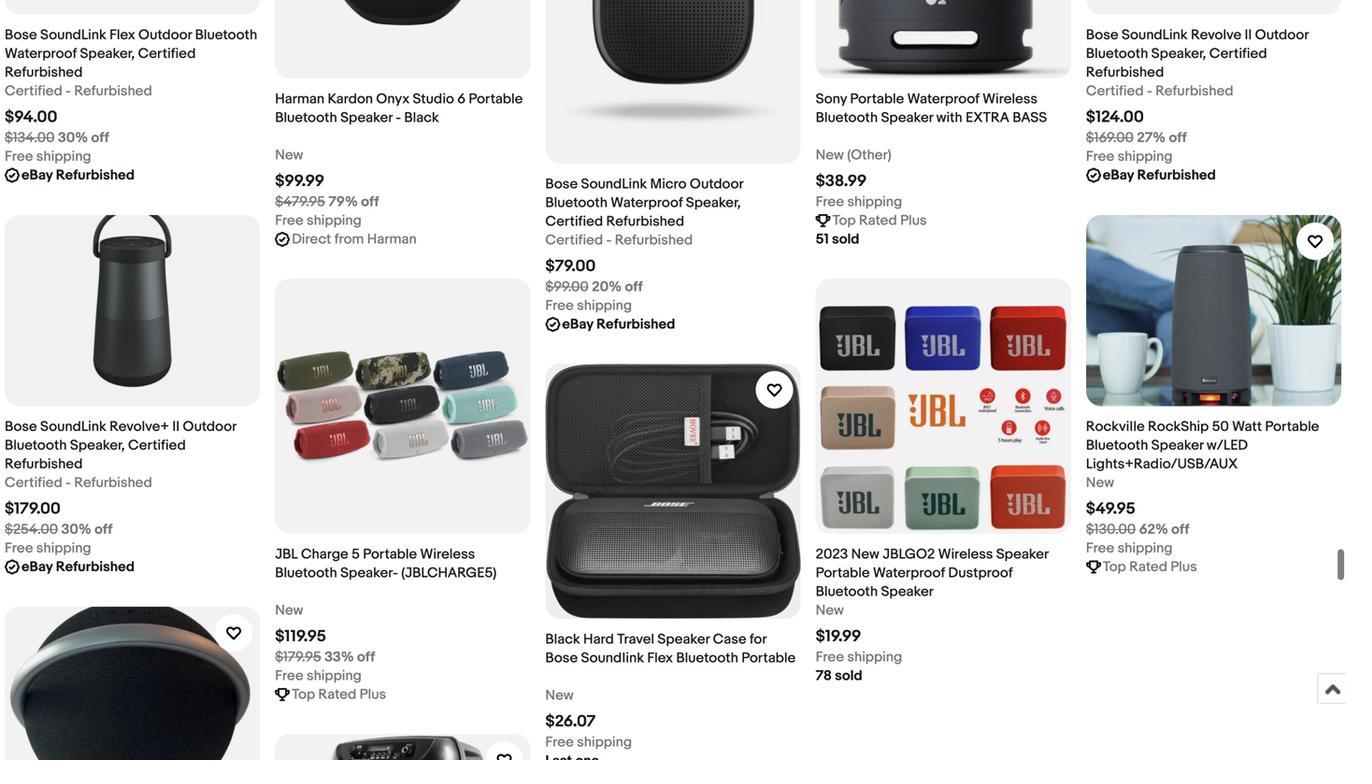 Task type: locate. For each thing, give the bounding box(es) containing it.
certified - refurbished text field up previous price $254.00 30% off text field
[[5, 474, 152, 493]]

sony
[[816, 90, 847, 107]]

$38.99 text field
[[816, 171, 867, 191]]

- up previous price $134.00 30% off 'text box'
[[66, 83, 71, 100]]

ebay refurbished for $179.00
[[22, 559, 135, 576]]

$99.99 text field
[[275, 171, 325, 191]]

certified
[[138, 45, 196, 62], [1210, 45, 1268, 62], [5, 83, 62, 100], [1086, 83, 1144, 100], [546, 213, 603, 230], [546, 232, 603, 249], [128, 437, 186, 454], [5, 475, 62, 492]]

Certified - Refurbished text field
[[5, 82, 152, 100], [5, 474, 152, 493]]

0 horizontal spatial harman
[[275, 90, 325, 107]]

0 vertical spatial flex
[[110, 27, 135, 43]]

speaker, for $124.00
[[1152, 45, 1207, 62]]

1 vertical spatial sold
[[835, 668, 863, 685]]

0 horizontal spatial black
[[404, 109, 439, 126]]

$130.00
[[1086, 522, 1136, 538]]

new text field for $19.99
[[816, 601, 844, 620]]

plus inside text box
[[1171, 559, 1198, 576]]

bluetooth inside 2023 new jblgo2 wireless speaker portable waterproof dustproof bluetooth speaker new $19.99 free shipping 78 sold
[[816, 584, 878, 600]]

plus down previous price $179.95 33% off text box
[[360, 686, 386, 703]]

ii for $124.00
[[1245, 27, 1252, 43]]

- inside bose soundlink revolve ii outdoor bluetooth speaker, certified refurbished certified - refurbished $124.00 $169.00 27% off free shipping
[[1147, 83, 1153, 100]]

0 horizontal spatial top rated plus
[[292, 686, 386, 703]]

30% inside bose soundlink revolve+ ii outdoor bluetooth speaker, certified refurbished certified - refurbished $179.00 $254.00 30% off free shipping
[[61, 522, 91, 538]]

30%
[[58, 129, 88, 146], [61, 522, 91, 538]]

0 vertical spatial certified - refurbished text field
[[5, 82, 152, 100]]

top rated plus up 51 sold text box
[[833, 212, 927, 229]]

outdoor inside bose soundlink micro outdoor bluetooth waterproof speaker, certified refurbished certified - refurbished $79.00 $99.00 20% off free shipping
[[690, 176, 744, 192]]

outdoor inside bose soundlink revolve+ ii outdoor bluetooth speaker, certified refurbished certified - refurbished $179.00 $254.00 30% off free shipping
[[183, 419, 236, 435]]

waterproof up the $94.00 text field
[[5, 45, 77, 62]]

wireless up dustproof
[[938, 546, 993, 563]]

new $99.99 $479.95 79% off free shipping
[[275, 147, 379, 229]]

ebay for $179.00
[[22, 559, 53, 576]]

portable right 6
[[469, 90, 523, 107]]

0 horizontal spatial top
[[292, 686, 315, 703]]

ebay down the '$169.00'
[[1103, 167, 1134, 184]]

Top Rated Plus text field
[[1103, 558, 1198, 577]]

refurbished
[[5, 64, 83, 81], [1086, 64, 1164, 81], [74, 83, 152, 100], [1156, 83, 1234, 100], [56, 167, 135, 184], [1138, 167, 1216, 184], [606, 213, 685, 230], [615, 232, 693, 249], [597, 316, 676, 333], [5, 456, 83, 473], [74, 475, 152, 492], [56, 559, 135, 576]]

rated for $119.95
[[318, 686, 357, 703]]

bluetooth inside black hard travel speaker case for bose soundlink flex bluetooth portable
[[676, 650, 739, 667]]

2 vertical spatial top
[[292, 686, 315, 703]]

ebay refurbished
[[22, 167, 135, 184], [1103, 167, 1216, 184], [562, 316, 676, 333], [22, 559, 135, 576]]

wireless inside sony portable waterproof wireless bluetooth speaker with extra bass
[[983, 90, 1038, 107]]

certified - refurbished text field for $179.00
[[5, 474, 152, 493]]

79%
[[329, 193, 358, 210]]

free shipping text field for $79.00
[[546, 296, 632, 315]]

Free shipping text field
[[1086, 147, 1173, 166], [816, 192, 903, 211], [275, 211, 362, 230], [816, 648, 903, 667], [275, 667, 362, 685]]

ii right the 'revolve+'
[[172, 419, 180, 435]]

black inside black hard travel speaker case for bose soundlink flex bluetooth portable
[[546, 631, 580, 648]]

ii
[[1245, 27, 1252, 43], [172, 419, 180, 435]]

bose up $79.00 text box
[[546, 176, 578, 192]]

new inside new $119.95 $179.95 33% off free shipping
[[275, 602, 303, 619]]

1 vertical spatial flex
[[648, 650, 673, 667]]

black
[[404, 109, 439, 126], [546, 631, 580, 648]]

flex inside black hard travel speaker case for bose soundlink flex bluetooth portable
[[648, 650, 673, 667]]

top down "$179.95"
[[292, 686, 315, 703]]

1 vertical spatial plus
[[1171, 559, 1198, 576]]

1 vertical spatial black
[[546, 631, 580, 648]]

shipping down $38.99 text field
[[848, 193, 903, 210]]

plus
[[901, 212, 927, 229], [1171, 559, 1198, 576], [360, 686, 386, 703]]

soundlink up the $94.00 text field
[[40, 27, 106, 43]]

jbl
[[275, 546, 298, 563]]

black inside harman kardon onyx studio 6 portable bluetooth speaker - black
[[404, 109, 439, 126]]

ii inside bose soundlink revolve+ ii outdoor bluetooth speaker, certified refurbished certified - refurbished $179.00 $254.00 30% off free shipping
[[172, 419, 180, 435]]

bose inside bose soundlink micro outdoor bluetooth waterproof speaker, certified refurbished certified - refurbished $79.00 $99.00 20% off free shipping
[[546, 176, 578, 192]]

shipping down previous price $479.95 79% off 'text field' at top
[[307, 212, 362, 229]]

free
[[5, 148, 33, 165], [1086, 148, 1115, 165], [816, 193, 844, 210], [275, 212, 304, 229], [546, 297, 574, 314], [5, 540, 33, 557], [1086, 540, 1115, 557], [816, 649, 844, 666], [275, 668, 304, 685], [546, 734, 574, 751]]

portable inside black hard travel speaker case for bose soundlink flex bluetooth portable
[[742, 650, 796, 667]]

shipping inside 2023 new jblgo2 wireless speaker portable waterproof dustproof bluetooth speaker new $19.99 free shipping 78 sold
[[848, 649, 903, 666]]

waterproof inside the bose soundlink flex outdoor bluetooth waterproof speaker, certified refurbished certified - refurbished $94.00 $134.00 30% off free shipping
[[5, 45, 77, 62]]

portable
[[469, 90, 523, 107], [850, 90, 905, 107], [1266, 419, 1320, 435], [363, 546, 417, 563], [816, 565, 870, 582], [742, 650, 796, 667]]

bose
[[5, 27, 37, 43], [1086, 27, 1119, 43], [546, 176, 578, 192], [5, 419, 37, 435], [546, 650, 578, 667]]

bose left soundlink
[[546, 650, 578, 667]]

speaker, inside the bose soundlink flex outdoor bluetooth waterproof speaker, certified refurbished certified - refurbished $94.00 $134.00 30% off free shipping
[[80, 45, 135, 62]]

$99.00
[[546, 278, 589, 295]]

new up $26.07 "text box"
[[546, 687, 574, 704]]

1 horizontal spatial top rated plus text field
[[833, 211, 927, 230]]

78
[[816, 668, 832, 685]]

shipping down 20%
[[577, 297, 632, 314]]

lights+radio/usb/aux
[[1086, 456, 1238, 473]]

top down $130.00
[[1103, 559, 1127, 576]]

ebay refurbished text field for $179.00
[[22, 558, 135, 577]]

speaker down the jblgo2
[[881, 584, 934, 600]]

free inside new $26.07 free shipping
[[546, 734, 574, 751]]

0 vertical spatial rated
[[859, 212, 897, 229]]

ebay refurbished text field for $94.00
[[22, 166, 135, 185]]

1 vertical spatial harman
[[367, 231, 417, 248]]

0 vertical spatial certified - refurbished text field
[[1086, 82, 1234, 100]]

2 horizontal spatial rated
[[1130, 559, 1168, 576]]

bose inside bose soundlink revolve ii outdoor bluetooth speaker, certified refurbished certified - refurbished $124.00 $169.00 27% off free shipping
[[1086, 27, 1119, 43]]

2 vertical spatial rated
[[318, 686, 357, 703]]

bose soundlink micro outdoor bluetooth waterproof speaker, certified refurbished certified - refurbished $79.00 $99.00 20% off free shipping
[[546, 176, 744, 314]]

2 horizontal spatial top rated plus
[[1103, 559, 1198, 576]]

top rated plus text field up '51 sold'
[[833, 211, 927, 230]]

ebay refurbished down 27%
[[1103, 167, 1216, 184]]

0 horizontal spatial flex
[[110, 27, 135, 43]]

1 horizontal spatial rated
[[859, 212, 897, 229]]

new up "$49.95"
[[1086, 475, 1115, 492]]

off right 62%
[[1172, 522, 1190, 538]]

soundlink left revolve
[[1122, 27, 1188, 43]]

1 vertical spatial certified - refurbished text field
[[5, 474, 152, 493]]

ebay
[[22, 167, 53, 184], [1103, 167, 1134, 184], [562, 316, 594, 333], [22, 559, 53, 576]]

new text field for $119.95
[[275, 601, 303, 620]]

1 horizontal spatial certified - refurbished text field
[[1086, 82, 1234, 100]]

2 vertical spatial top rated plus
[[292, 686, 386, 703]]

1 horizontal spatial plus
[[901, 212, 927, 229]]

previous price $169.00 27% off text field
[[1086, 129, 1187, 147]]

ebay refurbished down 20%
[[562, 316, 676, 333]]

free shipping text field for $119.95
[[275, 667, 362, 685]]

2 vertical spatial ebay refurbished text field
[[22, 558, 135, 577]]

free inside new $119.95 $179.95 33% off free shipping
[[275, 668, 304, 685]]

new up $119.95
[[275, 602, 303, 619]]

2023 new jblgo2 wireless speaker portable waterproof dustproof bluetooth speaker new $19.99 free shipping 78 sold
[[816, 546, 1049, 685]]

30% right $134.00
[[58, 129, 88, 146]]

0 vertical spatial plus
[[901, 212, 927, 229]]

Certified - Refurbished text field
[[1086, 82, 1234, 100], [546, 231, 693, 250]]

harman kardon onyx studio 6 portable bluetooth speaker - black
[[275, 90, 523, 126]]

off
[[91, 129, 109, 146], [1169, 129, 1187, 146], [361, 193, 379, 210], [625, 278, 643, 295], [95, 522, 113, 538], [1172, 522, 1190, 538], [357, 649, 375, 666]]

0 horizontal spatial certified - refurbished text field
[[546, 231, 693, 250]]

ebay refurbished text field down previous price $134.00 30% off 'text box'
[[22, 166, 135, 185]]

30% inside the bose soundlink flex outdoor bluetooth waterproof speaker, certified refurbished certified - refurbished $94.00 $134.00 30% off free shipping
[[58, 129, 88, 146]]

new inside new $99.99 $479.95 79% off free shipping
[[275, 147, 303, 163]]

free shipping text field down $134.00
[[5, 147, 91, 166]]

2 horizontal spatial top
[[1103, 559, 1127, 576]]

new up $99.99 text box
[[275, 147, 303, 163]]

top rated plus text field down 33%
[[292, 685, 386, 704]]

soundlink for $79.00
[[581, 176, 647, 192]]

0 vertical spatial sold
[[832, 231, 860, 248]]

bluetooth
[[195, 27, 257, 43], [1086, 45, 1149, 62], [275, 109, 337, 126], [816, 109, 878, 126], [546, 194, 608, 211], [5, 437, 67, 454], [1086, 437, 1149, 454], [275, 565, 337, 582], [816, 584, 878, 600], [676, 650, 739, 667]]

soundlink
[[40, 27, 106, 43], [1122, 27, 1188, 43], [581, 176, 647, 192], [40, 419, 106, 435]]

new text field up $26.07 "text box"
[[546, 686, 574, 705]]

bose soundlink flex outdoor bluetooth waterproof speaker, certified refurbished certified - refurbished $94.00 $134.00 30% off free shipping
[[5, 27, 257, 165]]

$19.99
[[816, 627, 862, 647]]

20%
[[592, 278, 622, 295]]

direct from harman
[[292, 231, 417, 248]]

free down the '$169.00'
[[1086, 148, 1115, 165]]

bluetooth inside 'rockville rockship 50 watt portable bluetooth speaker w/led lights+radio/usb/aux new $49.95 $130.00 62% off free shipping'
[[1086, 437, 1149, 454]]

Free shipping text field
[[5, 147, 91, 166], [546, 296, 632, 315], [5, 539, 91, 558], [1086, 539, 1173, 558], [546, 733, 632, 752]]

30% for $179.00
[[61, 522, 91, 538]]

previous price $479.95 79% off text field
[[275, 192, 379, 211]]

- inside bose soundlink micro outdoor bluetooth waterproof speaker, certified refurbished certified - refurbished $79.00 $99.00 20% off free shipping
[[606, 232, 612, 249]]

$49.95 text field
[[1086, 500, 1136, 519]]

free shipping text field down $38.99 text field
[[816, 192, 903, 211]]

off right $254.00
[[95, 522, 113, 538]]

ebay refurbished down previous price $254.00 30% off text field
[[22, 559, 135, 576]]

rockville
[[1086, 419, 1145, 435]]

New text field
[[275, 146, 303, 164], [275, 601, 303, 620], [816, 601, 844, 620], [546, 686, 574, 705]]

new text field up $19.99 text field
[[816, 601, 844, 620]]

wireless
[[983, 90, 1038, 107], [420, 546, 475, 563], [938, 546, 993, 563]]

shipping down 33%
[[307, 668, 362, 685]]

speaker, inside bose soundlink revolve+ ii outdoor bluetooth speaker, certified refurbished certified - refurbished $179.00 $254.00 30% off free shipping
[[70, 437, 125, 454]]

1 vertical spatial top rated plus text field
[[292, 685, 386, 704]]

portable right the sony
[[850, 90, 905, 107]]

0 horizontal spatial rated
[[318, 686, 357, 703]]

rated inside top rated plus text box
[[1130, 559, 1168, 576]]

top for rockship
[[1103, 559, 1127, 576]]

previous price $134.00 30% off text field
[[5, 129, 109, 147]]

free shipping text field down $254.00
[[5, 539, 91, 558]]

new $119.95 $179.95 33% off free shipping
[[275, 602, 375, 685]]

off inside new $119.95 $179.95 33% off free shipping
[[357, 649, 375, 666]]

free shipping text field down $19.99 text field
[[816, 648, 903, 667]]

51 sold text field
[[816, 230, 860, 249]]

free shipping text field down $130.00
[[1086, 539, 1173, 558]]

free shipping text field down "$179.95"
[[275, 667, 362, 685]]

shipping up top rated plus text box
[[1118, 540, 1173, 557]]

shipping
[[36, 148, 91, 165], [1118, 148, 1173, 165], [848, 193, 903, 210], [307, 212, 362, 229], [577, 297, 632, 314], [36, 540, 91, 557], [1118, 540, 1173, 557], [848, 649, 903, 666], [307, 668, 362, 685], [577, 734, 632, 751]]

0 vertical spatial 30%
[[58, 129, 88, 146]]

bluetooth inside harman kardon onyx studio 6 portable bluetooth speaker - black
[[275, 109, 337, 126]]

ebay inside text field
[[1103, 167, 1134, 184]]

1 vertical spatial ii
[[172, 419, 180, 435]]

free inside new (other) $38.99 free shipping
[[816, 193, 844, 210]]

bluetooth inside the bose soundlink flex outdoor bluetooth waterproof speaker, certified refurbished certified - refurbished $94.00 $134.00 30% off free shipping
[[195, 27, 257, 43]]

1 vertical spatial certified - refurbished text field
[[546, 231, 693, 250]]

eBay Refurbished text field
[[1103, 166, 1216, 185]]

portable inside sony portable waterproof wireless bluetooth speaker with extra bass
[[850, 90, 905, 107]]

ebay down $134.00
[[22, 167, 53, 184]]

free down the $38.99
[[816, 193, 844, 210]]

- inside the bose soundlink flex outdoor bluetooth waterproof speaker, certified refurbished certified - refurbished $94.00 $134.00 30% off free shipping
[[66, 83, 71, 100]]

- up previous price $254.00 30% off text field
[[66, 475, 71, 492]]

jbl charge 5 portable wireless bluetooth speaker- (jblcharge5)
[[275, 546, 497, 582]]

0 vertical spatial top rated plus text field
[[833, 211, 927, 230]]

1 horizontal spatial top
[[833, 212, 856, 229]]

eBay Refurbished text field
[[22, 166, 135, 185], [562, 315, 676, 334], [22, 558, 135, 577]]

free shipping text field down the '$169.00'
[[1086, 147, 1173, 166]]

harman inside text field
[[367, 231, 417, 248]]

top
[[833, 212, 856, 229], [1103, 559, 1127, 576], [292, 686, 315, 703]]

new text field up $119.95
[[275, 601, 303, 620]]

- inside bose soundlink revolve+ ii outdoor bluetooth speaker, certified refurbished certified - refurbished $179.00 $254.00 30% off free shipping
[[66, 475, 71, 492]]

free down "$479.95"
[[275, 212, 304, 229]]

free inside bose soundlink revolve ii outdoor bluetooth speaker, certified refurbished certified - refurbished $124.00 $169.00 27% off free shipping
[[1086, 148, 1115, 165]]

shipping down previous price $134.00 30% off 'text box'
[[36, 148, 91, 165]]

1 horizontal spatial top rated plus
[[833, 212, 927, 229]]

0 vertical spatial ebay refurbished text field
[[22, 166, 135, 185]]

certified - refurbished text field for $124.00
[[1086, 82, 1234, 100]]

soundlink inside bose soundlink revolve+ ii outdoor bluetooth speaker, certified refurbished certified - refurbished $179.00 $254.00 30% off free shipping
[[40, 419, 106, 435]]

black left hard
[[546, 631, 580, 648]]

ebay refurbished text field for $79.00
[[562, 315, 676, 334]]

1 vertical spatial ebay refurbished text field
[[562, 315, 676, 334]]

speaker down kardon
[[340, 109, 393, 126]]

1 horizontal spatial harman
[[367, 231, 417, 248]]

free shipping text field for $99.99
[[275, 211, 362, 230]]

new up the $38.99
[[816, 147, 844, 163]]

0 vertical spatial harman
[[275, 90, 325, 107]]

2 horizontal spatial plus
[[1171, 559, 1198, 576]]

new text field for $26.07
[[546, 686, 574, 705]]

top rated plus down 62%
[[1103, 559, 1198, 576]]

sold right 51
[[832, 231, 860, 248]]

free shipping text field up the direct
[[275, 211, 362, 230]]

soundlink inside bose soundlink micro outdoor bluetooth waterproof speaker, certified refurbished certified - refurbished $79.00 $99.00 20% off free shipping
[[581, 176, 647, 192]]

with
[[937, 109, 963, 126]]

off right "79%"
[[361, 193, 379, 210]]

new
[[275, 147, 303, 163], [816, 147, 844, 163], [1086, 475, 1115, 492], [851, 546, 880, 563], [275, 602, 303, 619], [816, 602, 844, 619], [546, 687, 574, 704]]

free down the $99.00
[[546, 297, 574, 314]]

harman
[[275, 90, 325, 107], [367, 231, 417, 248]]

shipping inside bose soundlink micro outdoor bluetooth waterproof speaker, certified refurbished certified - refurbished $79.00 $99.00 20% off free shipping
[[577, 297, 632, 314]]

soundlink inside bose soundlink revolve ii outdoor bluetooth speaker, certified refurbished certified - refurbished $124.00 $169.00 27% off free shipping
[[1122, 27, 1188, 43]]

ebay down $254.00
[[22, 559, 53, 576]]

sold right 78
[[835, 668, 863, 685]]

ebay refurbished text field down previous price $254.00 30% off text field
[[22, 558, 135, 577]]

$479.95
[[275, 193, 325, 210]]

2 certified - refurbished text field from the top
[[5, 474, 152, 493]]

wireless for 2023 new jblgo2 wireless speaker portable waterproof dustproof bluetooth speaker new $19.99 free shipping 78 sold
[[938, 546, 993, 563]]

1 horizontal spatial flex
[[648, 650, 673, 667]]

studio
[[413, 90, 454, 107]]

None text field
[[546, 752, 599, 760]]

1 vertical spatial 30%
[[61, 522, 91, 538]]

flex
[[110, 27, 135, 43], [648, 650, 673, 667]]

-
[[66, 83, 71, 100], [1147, 83, 1153, 100], [396, 109, 401, 126], [606, 232, 612, 249], [66, 475, 71, 492]]

speaker-
[[340, 565, 398, 582]]

wireless up "(jblcharge5)" in the bottom of the page
[[420, 546, 475, 563]]

- for $124.00
[[1147, 83, 1153, 100]]

off right 33%
[[357, 649, 375, 666]]

new text field up $99.99 text box
[[275, 146, 303, 164]]

$38.99
[[816, 171, 867, 191]]

speaker,
[[80, 45, 135, 62], [1152, 45, 1207, 62], [686, 194, 741, 211], [70, 437, 125, 454]]

free down "$179.95"
[[275, 668, 304, 685]]

top rated plus for rockship
[[1103, 559, 1198, 576]]

certified - refurbished text field up previous price $134.00 30% off 'text box'
[[5, 82, 152, 100]]

- up 20%
[[606, 232, 612, 249]]

free shipping text field down 20%
[[546, 296, 632, 315]]

free shipping text field for $94.00
[[5, 147, 91, 166]]

bluetooth inside bose soundlink micro outdoor bluetooth waterproof speaker, certified refurbished certified - refurbished $79.00 $99.00 20% off free shipping
[[546, 194, 608, 211]]

portable inside 'rockville rockship 50 watt portable bluetooth speaker w/led lights+radio/usb/aux new $49.95 $130.00 62% off free shipping'
[[1266, 419, 1320, 435]]

revolve
[[1191, 27, 1242, 43]]

ebay refurbished down previous price $134.00 30% off 'text box'
[[22, 167, 135, 184]]

speaker, inside bose soundlink micro outdoor bluetooth waterproof speaker, certified refurbished certified - refurbished $79.00 $99.00 20% off free shipping
[[686, 194, 741, 211]]

shipping down previous price $254.00 30% off text field
[[36, 540, 91, 557]]

portable up speaker-
[[363, 546, 417, 563]]

new inside new $26.07 free shipping
[[546, 687, 574, 704]]

1 vertical spatial top
[[1103, 559, 1127, 576]]

top rated plus down 33%
[[292, 686, 386, 703]]

soundlink left micro
[[581, 176, 647, 192]]

rated up 51 sold text box
[[859, 212, 897, 229]]

free down $134.00
[[5, 148, 33, 165]]

portable down 2023
[[816, 565, 870, 582]]

bass
[[1013, 109, 1047, 126]]

speaker left case
[[658, 631, 710, 648]]

bose up the $94.00 text field
[[5, 27, 37, 43]]

1 certified - refurbished text field from the top
[[5, 82, 152, 100]]

ii inside bose soundlink revolve ii outdoor bluetooth speaker, certified refurbished certified - refurbished $124.00 $169.00 27% off free shipping
[[1245, 27, 1252, 43]]

wireless up bass in the top right of the page
[[983, 90, 1038, 107]]

$254.00
[[5, 522, 58, 538]]

rated down 62%
[[1130, 559, 1168, 576]]

outdoor
[[138, 27, 192, 43], [1255, 27, 1309, 43], [690, 176, 744, 192], [183, 419, 236, 435]]

bluetooth inside sony portable waterproof wireless bluetooth speaker with extra bass
[[816, 109, 878, 126]]

$99.99
[[275, 171, 325, 191]]

1 horizontal spatial black
[[546, 631, 580, 648]]

speaker, inside bose soundlink revolve ii outdoor bluetooth speaker, certified refurbished certified - refurbished $124.00 $169.00 27% off free shipping
[[1152, 45, 1207, 62]]

$124.00
[[1086, 107, 1144, 127]]

2 vertical spatial plus
[[360, 686, 386, 703]]

1 vertical spatial rated
[[1130, 559, 1168, 576]]

ebay refurbished text field down 20%
[[562, 315, 676, 334]]

top inside text box
[[1103, 559, 1127, 576]]

ebay for $124.00
[[1103, 167, 1134, 184]]

0 vertical spatial top rated plus
[[833, 212, 927, 229]]

Top Rated Plus text field
[[833, 211, 927, 230], [292, 685, 386, 704]]

bose soundlink revolve ii outdoor bluetooth speaker, certified refurbished certified - refurbished $124.00 $169.00 27% off free shipping
[[1086, 27, 1309, 165]]

$26.07
[[546, 712, 596, 732]]

1 vertical spatial top rated plus
[[1103, 559, 1198, 576]]

shipping inside bose soundlink revolve ii outdoor bluetooth speaker, certified refurbished certified - refurbished $124.00 $169.00 27% off free shipping
[[1118, 148, 1173, 165]]

soundlink inside the bose soundlink flex outdoor bluetooth waterproof speaker, certified refurbished certified - refurbished $94.00 $134.00 30% off free shipping
[[40, 27, 106, 43]]

wireless inside 2023 new jblgo2 wireless speaker portable waterproof dustproof bluetooth speaker new $19.99 free shipping 78 sold
[[938, 546, 993, 563]]

sold
[[832, 231, 860, 248], [835, 668, 863, 685]]

bose up $179.00
[[5, 419, 37, 435]]

soundlink left the 'revolve+'
[[40, 419, 106, 435]]

ebay refurbished for $124.00
[[1103, 167, 1216, 184]]

free down "$26.07"
[[546, 734, 574, 751]]

waterproof inside sony portable waterproof wireless bluetooth speaker with extra bass
[[908, 90, 980, 107]]

free inside bose soundlink micro outdoor bluetooth waterproof speaker, certified refurbished certified - refurbished $79.00 $99.00 20% off free shipping
[[546, 297, 574, 314]]

black down studio
[[404, 109, 439, 126]]

0 horizontal spatial plus
[[360, 686, 386, 703]]

bose inside the bose soundlink flex outdoor bluetooth waterproof speaker, certified refurbished certified - refurbished $94.00 $134.00 30% off free shipping
[[5, 27, 37, 43]]

new up $19.99 text field
[[816, 602, 844, 619]]

0 vertical spatial ii
[[1245, 27, 1252, 43]]

speaker left "with"
[[881, 109, 934, 126]]

waterproof
[[5, 45, 77, 62], [908, 90, 980, 107], [611, 194, 683, 211], [873, 565, 945, 582]]

certified - refurbished text field up 27%
[[1086, 82, 1234, 100]]

free down $130.00
[[1086, 540, 1115, 557]]

bluetooth inside bose soundlink revolve+ ii outdoor bluetooth speaker, certified refurbished certified - refurbished $179.00 $254.00 30% off free shipping
[[5, 437, 67, 454]]

bose inside bose soundlink revolve+ ii outdoor bluetooth speaker, certified refurbished certified - refurbished $179.00 $254.00 30% off free shipping
[[5, 419, 37, 435]]

top rated plus
[[833, 212, 927, 229], [1103, 559, 1198, 576], [292, 686, 386, 703]]

wireless for sony portable waterproof wireless bluetooth speaker with extra bass
[[983, 90, 1038, 107]]

ebay down the $99.00
[[562, 316, 594, 333]]

bose up '$124.00'
[[1086, 27, 1119, 43]]

0 vertical spatial top
[[833, 212, 856, 229]]

speaker down rockship
[[1152, 437, 1204, 454]]

ebay for $79.00
[[562, 316, 594, 333]]

certified - refurbished text field up 20%
[[546, 231, 693, 250]]

1 horizontal spatial ii
[[1245, 27, 1252, 43]]

from
[[334, 231, 364, 248]]

$134.00
[[5, 129, 55, 146]]

30% right $254.00
[[61, 522, 91, 538]]

bluetooth inside jbl charge 5 portable wireless bluetooth speaker- (jblcharge5)
[[275, 565, 337, 582]]

harman left kardon
[[275, 90, 325, 107]]

free shipping text field for $179.00
[[5, 539, 91, 558]]

speaker
[[340, 109, 393, 126], [881, 109, 934, 126], [1152, 437, 1204, 454], [997, 546, 1049, 563], [881, 584, 934, 600], [658, 631, 710, 648]]

free shipping text field for 62%
[[1086, 539, 1173, 558]]

rated down 33%
[[318, 686, 357, 703]]

speaker inside 'rockville rockship 50 watt portable bluetooth speaker w/led lights+radio/usb/aux new $49.95 $130.00 62% off free shipping'
[[1152, 437, 1204, 454]]

free shipping text field down "$26.07"
[[546, 733, 632, 752]]

shipping up the 78 sold text box
[[848, 649, 903, 666]]

0 vertical spatial black
[[404, 109, 439, 126]]

0 horizontal spatial ii
[[172, 419, 180, 435]]

bose for $124.00
[[1086, 27, 1119, 43]]



Task type: describe. For each thing, give the bounding box(es) containing it.
new $26.07 free shipping
[[546, 687, 632, 751]]

shipping inside new $99.99 $479.95 79% off free shipping
[[307, 212, 362, 229]]

New text field
[[1086, 474, 1115, 493]]

$169.00
[[1086, 129, 1134, 146]]

kardon
[[328, 90, 373, 107]]

speaker, for $94.00
[[80, 45, 135, 62]]

0 horizontal spatial top rated plus text field
[[292, 685, 386, 704]]

plus for $119.95
[[360, 686, 386, 703]]

black hard travel speaker case for bose soundlink flex bluetooth portable
[[546, 631, 796, 667]]

$79.00
[[546, 257, 596, 276]]

outdoor inside the bose soundlink flex outdoor bluetooth waterproof speaker, certified refurbished certified - refurbished $94.00 $134.00 30% off free shipping
[[138, 27, 192, 43]]

30% for $94.00
[[58, 129, 88, 146]]

(other)
[[847, 147, 892, 163]]

previous price $179.95 33% off text field
[[275, 648, 375, 667]]

dustproof
[[949, 565, 1013, 582]]

shipping inside new $26.07 free shipping
[[577, 734, 632, 751]]

soundlink for $179.00
[[40, 419, 106, 435]]

new (other) $38.99 free shipping
[[816, 147, 903, 210]]

51 sold
[[816, 231, 860, 248]]

portable inside 2023 new jblgo2 wireless speaker portable waterproof dustproof bluetooth speaker new $19.99 free shipping 78 sold
[[816, 565, 870, 582]]

bluetooth inside bose soundlink revolve ii outdoor bluetooth speaker, certified refurbished certified - refurbished $124.00 $169.00 27% off free shipping
[[1086, 45, 1149, 62]]

50
[[1212, 419, 1229, 435]]

- for $179.00
[[66, 475, 71, 492]]

sold inside 2023 new jblgo2 wireless speaker portable waterproof dustproof bluetooth speaker new $19.99 free shipping 78 sold
[[835, 668, 863, 685]]

bose inside black hard travel speaker case for bose soundlink flex bluetooth portable
[[546, 650, 578, 667]]

$19.99 text field
[[816, 627, 862, 647]]

$124.00 text field
[[1086, 107, 1144, 127]]

rockville rockship 50 watt portable bluetooth speaker w/led lights+radio/usb/aux new $49.95 $130.00 62% off free shipping
[[1086, 419, 1320, 557]]

$26.07 text field
[[546, 712, 596, 732]]

shipping inside new $119.95 $179.95 33% off free shipping
[[307, 668, 362, 685]]

portable inside harman kardon onyx studio 6 portable bluetooth speaker - black
[[469, 90, 523, 107]]

- for $79.00
[[606, 232, 612, 249]]

free shipping text field for $124.00
[[1086, 147, 1173, 166]]

New (Other) text field
[[816, 146, 892, 164]]

for
[[750, 631, 767, 648]]

soundlink for $124.00
[[1122, 27, 1188, 43]]

2023
[[816, 546, 848, 563]]

harman inside harman kardon onyx studio 6 portable bluetooth speaker - black
[[275, 90, 325, 107]]

off inside bose soundlink micro outdoor bluetooth waterproof speaker, certified refurbished certified - refurbished $79.00 $99.00 20% off free shipping
[[625, 278, 643, 295]]

shipping inside bose soundlink revolve+ ii outdoor bluetooth speaker, certified refurbished certified - refurbished $179.00 $254.00 30% off free shipping
[[36, 540, 91, 557]]

speaker up dustproof
[[997, 546, 1049, 563]]

shipping inside 'rockville rockship 50 watt portable bluetooth speaker w/led lights+radio/usb/aux new $49.95 $130.00 62% off free shipping'
[[1118, 540, 1173, 557]]

speaker, for $79.00
[[686, 194, 741, 211]]

free inside 2023 new jblgo2 wireless speaker portable waterproof dustproof bluetooth speaker new $19.99 free shipping 78 sold
[[816, 649, 844, 666]]

shipping inside new (other) $38.99 free shipping
[[848, 193, 903, 210]]

$179.95
[[275, 649, 321, 666]]

ebay for $94.00
[[22, 167, 53, 184]]

free inside 'rockville rockship 50 watt portable bluetooth speaker w/led lights+radio/usb/aux new $49.95 $130.00 62% off free shipping'
[[1086, 540, 1115, 557]]

Direct from Harman text field
[[292, 230, 417, 249]]

bose for $79.00
[[546, 176, 578, 192]]

extra
[[966, 109, 1010, 126]]

ii for $179.00
[[172, 419, 180, 435]]

top for $119.95
[[292, 686, 315, 703]]

speaker, for $179.00
[[70, 437, 125, 454]]

refurbished inside text field
[[1138, 167, 1216, 184]]

new text field for $99.99
[[275, 146, 303, 164]]

$179.00 text field
[[5, 500, 61, 519]]

soundlink
[[581, 650, 644, 667]]

5
[[352, 546, 360, 563]]

$94.00 text field
[[5, 107, 57, 127]]

certified - refurbished text field for $94.00
[[5, 82, 152, 100]]

outdoor inside bose soundlink revolve ii outdoor bluetooth speaker, certified refurbished certified - refurbished $124.00 $169.00 27% off free shipping
[[1255, 27, 1309, 43]]

$94.00
[[5, 107, 57, 127]]

- for $94.00
[[66, 83, 71, 100]]

portable inside jbl charge 5 portable wireless bluetooth speaker- (jblcharge5)
[[363, 546, 417, 563]]

$49.95
[[1086, 500, 1136, 519]]

watt
[[1233, 419, 1262, 435]]

$119.95 text field
[[275, 627, 326, 647]]

$179.00
[[5, 500, 61, 519]]

waterproof inside bose soundlink micro outdoor bluetooth waterproof speaker, certified refurbished certified - refurbished $79.00 $99.00 20% off free shipping
[[611, 194, 683, 211]]

flex inside the bose soundlink flex outdoor bluetooth waterproof speaker, certified refurbished certified - refurbished $94.00 $134.00 30% off free shipping
[[110, 27, 135, 43]]

soundlink for $94.00
[[40, 27, 106, 43]]

6
[[457, 90, 466, 107]]

onyx
[[376, 90, 410, 107]]

33%
[[325, 649, 354, 666]]

$119.95
[[275, 627, 326, 647]]

direct
[[292, 231, 331, 248]]

speaker inside harman kardon onyx studio 6 portable bluetooth speaker - black
[[340, 109, 393, 126]]

charge
[[301, 546, 349, 563]]

off inside the bose soundlink flex outdoor bluetooth waterproof speaker, certified refurbished certified - refurbished $94.00 $134.00 30% off free shipping
[[91, 129, 109, 146]]

waterproof inside 2023 new jblgo2 wireless speaker portable waterproof dustproof bluetooth speaker new $19.99 free shipping 78 sold
[[873, 565, 945, 582]]

off inside bose soundlink revolve+ ii outdoor bluetooth speaker, certified refurbished certified - refurbished $179.00 $254.00 30% off free shipping
[[95, 522, 113, 538]]

bose for $179.00
[[5, 419, 37, 435]]

sold inside text box
[[832, 231, 860, 248]]

rated for rockship
[[1130, 559, 1168, 576]]

previous price $130.00 62% off text field
[[1086, 521, 1190, 539]]

(jblcharge5)
[[401, 565, 497, 582]]

new inside 'rockville rockship 50 watt portable bluetooth speaker w/led lights+radio/usb/aux new $49.95 $130.00 62% off free shipping'
[[1086, 475, 1115, 492]]

off inside new $99.99 $479.95 79% off free shipping
[[361, 193, 379, 210]]

new inside new (other) $38.99 free shipping
[[816, 147, 844, 163]]

27%
[[1137, 129, 1166, 146]]

free inside the bose soundlink flex outdoor bluetooth waterproof speaker, certified refurbished certified - refurbished $94.00 $134.00 30% off free shipping
[[5, 148, 33, 165]]

jblgo2
[[883, 546, 935, 563]]

top rated plus for $119.95
[[292, 686, 386, 703]]

off inside 'rockville rockship 50 watt portable bluetooth speaker w/led lights+radio/usb/aux new $49.95 $130.00 62% off free shipping'
[[1172, 522, 1190, 538]]

shipping inside the bose soundlink flex outdoor bluetooth waterproof speaker, certified refurbished certified - refurbished $94.00 $134.00 30% off free shipping
[[36, 148, 91, 165]]

certified - refurbished text field for $79.00
[[546, 231, 693, 250]]

free inside bose soundlink revolve+ ii outdoor bluetooth speaker, certified refurbished certified - refurbished $179.00 $254.00 30% off free shipping
[[5, 540, 33, 557]]

travel
[[617, 631, 655, 648]]

62%
[[1139, 522, 1169, 538]]

previous price $254.00 30% off text field
[[5, 521, 113, 539]]

speaker inside sony portable waterproof wireless bluetooth speaker with extra bass
[[881, 109, 934, 126]]

51
[[816, 231, 829, 248]]

rockship
[[1148, 419, 1209, 435]]

speaker inside black hard travel speaker case for bose soundlink flex bluetooth portable
[[658, 631, 710, 648]]

free inside new $99.99 $479.95 79% off free shipping
[[275, 212, 304, 229]]

previous price $99.00 20% off text field
[[546, 278, 643, 296]]

micro
[[650, 176, 687, 192]]

78 sold text field
[[816, 667, 863, 685]]

new right 2023
[[851, 546, 880, 563]]

w/led
[[1207, 437, 1248, 454]]

wireless inside jbl charge 5 portable wireless bluetooth speaker- (jblcharge5)
[[420, 546, 475, 563]]

bose for $94.00
[[5, 27, 37, 43]]

revolve+
[[110, 419, 169, 435]]

$79.00 text field
[[546, 257, 596, 276]]

bose soundlink revolve+ ii outdoor bluetooth speaker, certified refurbished certified - refurbished $179.00 $254.00 30% off free shipping
[[5, 419, 236, 557]]

sony portable waterproof wireless bluetooth speaker with extra bass
[[816, 90, 1047, 126]]

hard
[[584, 631, 614, 648]]

ebay refurbished for $79.00
[[562, 316, 676, 333]]

case
[[713, 631, 747, 648]]

off inside bose soundlink revolve ii outdoor bluetooth speaker, certified refurbished certified - refurbished $124.00 $169.00 27% off free shipping
[[1169, 129, 1187, 146]]

ebay refurbished for $94.00
[[22, 167, 135, 184]]

plus for rockship
[[1171, 559, 1198, 576]]

- inside harman kardon onyx studio 6 portable bluetooth speaker - black
[[396, 109, 401, 126]]



Task type: vqa. For each thing, say whether or not it's contained in the screenshot.
- within the Bose SoundLink Micro Outdoor Bluetooth Waterproof Speaker, Certified Refurbished Certified - Refurbished $79.00 $99.00 20% off Free shipping
yes



